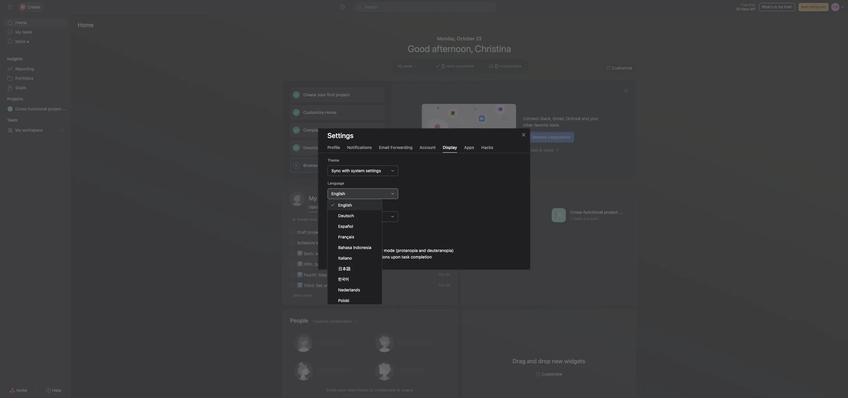 Task type: locate. For each thing, give the bounding box(es) containing it.
show up 5️⃣ fifth: save time by collaborating in asana
[[333, 255, 344, 260]]

0 horizontal spatial project
[[48, 106, 61, 111]]

asana right collaborate
[[401, 388, 413, 393]]

1 vertical spatial enable
[[333, 248, 346, 253]]

0 for collaborators
[[495, 63, 498, 70]]

your left the first project
[[317, 92, 326, 97]]

0 horizontal spatial and
[[419, 248, 426, 253]]

1 horizontal spatial plan
[[619, 210, 627, 215]]

people
[[290, 317, 308, 324]]

0 vertical spatial completed image
[[289, 239, 296, 246]]

download mobile & desktop apps
[[303, 145, 368, 150]]

completed image for 3️⃣
[[289, 282, 296, 289]]

complete your profile
[[303, 128, 345, 133]]

1 enable from the top
[[333, 242, 346, 247]]

settings
[[327, 131, 354, 140]]

italiano
[[338, 256, 352, 261]]

Completed checkbox
[[289, 229, 296, 236], [289, 250, 296, 257], [289, 282, 296, 289]]

functional inside the projects element
[[28, 106, 47, 111]]

favorite
[[534, 123, 549, 128]]

0 horizontal spatial your
[[317, 92, 326, 97]]

1 vertical spatial with
[[344, 283, 352, 288]]

6️⃣ sixth: make work manageable
[[297, 251, 360, 256]]

manageable
[[337, 251, 360, 256]]

tasks left completed
[[446, 64, 455, 68]]

list image
[[555, 212, 562, 219]]

notifications
[[347, 145, 372, 150]]

1 vertical spatial my
[[15, 128, 21, 133]]

0 horizontal spatial task
[[310, 217, 317, 222]]

completed checkbox left 4️⃣
[[289, 271, 296, 278]]

completed checkbox for 5️⃣
[[289, 260, 296, 267]]

soon
[[591, 217, 599, 221]]

search list box
[[355, 2, 496, 12]]

1 horizontal spatial tasks
[[446, 64, 455, 68]]

0 vertical spatial completed checkbox
[[289, 229, 296, 236]]

1 vertical spatial task
[[345, 235, 353, 240]]

1 horizontal spatial in
[[397, 388, 400, 393]]

2 vertical spatial your
[[338, 388, 346, 393]]

0 vertical spatial create
[[303, 92, 316, 97]]

0 vertical spatial completed checkbox
[[289, 239, 296, 246]]

plan inside the projects element
[[63, 106, 71, 111]]

system
[[351, 168, 364, 173]]

1 vertical spatial your
[[590, 116, 599, 121]]

invite
[[327, 388, 337, 393], [17, 388, 27, 393]]

2 horizontal spatial project
[[604, 210, 618, 215]]

insights
[[7, 56, 22, 61]]

apps button
[[464, 145, 474, 153]]

email
[[379, 145, 389, 150]]

bahasa indonesia
[[338, 245, 371, 250]]

asana down celebrations
[[370, 262, 382, 267]]

row
[[354, 235, 361, 240]]

task down upcoming button
[[310, 217, 317, 222]]

oct 30
[[439, 251, 450, 256], [439, 272, 450, 277], [439, 283, 450, 287]]

2 horizontal spatial in
[[774, 5, 777, 9]]

cross- inside cross-functional project plan 3 tasks due soon
[[570, 210, 583, 215]]

1 vertical spatial of
[[341, 272, 345, 277]]

tasks
[[22, 29, 32, 34], [446, 64, 455, 68], [574, 217, 582, 221]]

first project
[[327, 92, 350, 97]]

0 horizontal spatial customize
[[542, 372, 562, 377]]

download
[[303, 145, 323, 150]]

1 vertical spatial create
[[297, 217, 309, 222]]

1 vertical spatial completed checkbox
[[289, 260, 296, 267]]

1 horizontal spatial task
[[345, 235, 353, 240]]

1 vertical spatial work
[[364, 272, 374, 277]]

and left drop on the bottom right of the page
[[527, 358, 537, 365]]

1 completed checkbox from the top
[[289, 229, 296, 236]]

create task
[[297, 217, 317, 222]]

2 vertical spatial oct 30 button
[[439, 283, 450, 287]]

sync with system settings button
[[327, 166, 398, 176]]

schedule
[[297, 240, 315, 245]]

in left my
[[774, 5, 777, 9]]

1 horizontal spatial &
[[539, 148, 542, 153]]

1 horizontal spatial and
[[527, 358, 537, 365]]

connect
[[523, 116, 539, 121]]

hacks button
[[481, 145, 493, 153]]

plan for cross-functional project plan
[[63, 106, 71, 111]]

completed checkbox left draft
[[289, 229, 296, 236]]

1 vertical spatial functional
[[583, 210, 603, 215]]

1 completed checkbox from the top
[[289, 239, 296, 246]]

2 vertical spatial in
[[397, 388, 400, 393]]

numbers
[[362, 235, 379, 240]]

work up sections
[[364, 272, 374, 277]]

0 horizontal spatial functional
[[28, 106, 47, 111]]

show for show task row numbers enable compact mode enable color blind friendly mode (protanopia and deuteranopia) show occasional celebrations upon task completion
[[333, 235, 344, 240]]

completed checkbox left 6️⃣ on the left
[[289, 250, 296, 257]]

0 for tasks completed
[[441, 63, 445, 70]]

completed image for schedule
[[289, 239, 296, 246]]

completed checkbox left the 3️⃣
[[289, 282, 296, 289]]

customize button down drag and drop new widgets
[[532, 369, 566, 380]]

0 horizontal spatial tasks
[[22, 29, 32, 34]]

oct 30 button
[[439, 251, 450, 256], [439, 272, 450, 277], [439, 283, 450, 287]]

2 completed checkbox from the top
[[289, 260, 296, 267]]

and inside the 'connect slack, gmail, outlook and your other favorite tools.'
[[582, 116, 589, 121]]

deuteranopia)
[[427, 248, 454, 253]]

collaborators
[[500, 64, 521, 68]]

3 oct from the top
[[439, 283, 445, 287]]

2 completed checkbox from the top
[[289, 250, 296, 257]]

0 vertical spatial task
[[310, 217, 317, 222]]

customize down drag and drop new widgets
[[542, 372, 562, 377]]

free
[[741, 3, 748, 7]]

billing
[[809, 5, 819, 9]]

2 vertical spatial tasks
[[574, 217, 582, 221]]

create for create your first project
[[303, 92, 316, 97]]

english button
[[327, 189, 398, 199]]

0 horizontal spatial in
[[366, 262, 369, 267]]

goals
[[15, 85, 26, 90]]

task left row
[[345, 235, 353, 240]]

0 horizontal spatial work
[[327, 251, 336, 256]]

3 completed checkbox from the top
[[289, 271, 296, 278]]

completed image left schedule
[[289, 239, 296, 246]]

afternoon,
[[432, 43, 473, 54]]

español link
[[328, 221, 382, 232]]

completed image
[[289, 239, 296, 246], [289, 260, 296, 267]]

customize for customize button to the right
[[612, 65, 632, 70]]

1 vertical spatial asana
[[401, 388, 413, 393]]

add profile photo image
[[290, 192, 304, 206]]

oct for of
[[439, 272, 445, 277]]

1 horizontal spatial your
[[338, 388, 346, 393]]

mode
[[365, 242, 376, 247], [384, 248, 395, 253]]

1 vertical spatial completed image
[[289, 260, 296, 267]]

compact
[[347, 242, 364, 247]]

in down celebrations
[[366, 262, 369, 267]]

completed checkbox for schedule
[[289, 239, 296, 246]]

in right collaborate
[[397, 388, 400, 393]]

1 vertical spatial plan
[[619, 210, 627, 215]]

0 horizontal spatial mode
[[365, 242, 376, 247]]

enable
[[333, 242, 346, 247], [333, 248, 346, 253]]

my workspace
[[15, 128, 43, 133]]

profile
[[327, 145, 340, 150]]

show left more
[[293, 293, 302, 298]]

create inside button
[[297, 217, 309, 222]]

cross- for cross-functional project plan
[[15, 106, 28, 111]]

and right outlook
[[582, 116, 589, 121]]

3️⃣ third: get organized with sections
[[297, 283, 369, 288]]

with
[[342, 168, 350, 173], [344, 283, 352, 288]]

1 horizontal spatial customize
[[612, 65, 632, 70]]

task inside button
[[310, 217, 317, 222]]

my inside my workspace link
[[15, 128, 21, 133]]

2 vertical spatial and
[[527, 358, 537, 365]]

2 oct from the top
[[439, 272, 445, 277]]

customize button up close icon
[[602, 63, 636, 73]]

0 vertical spatial english
[[331, 191, 345, 196]]

2 vertical spatial oct
[[439, 283, 445, 287]]

show more
[[293, 293, 312, 298]]

0 vertical spatial your
[[317, 92, 326, 97]]

0 vertical spatial show
[[333, 235, 344, 240]]

0 vertical spatial in
[[774, 5, 777, 9]]

5️⃣ fifth: save time by collaborating in asana
[[297, 262, 382, 267]]

1 oct 30 button from the top
[[439, 251, 450, 256]]

show up meeting
[[333, 235, 344, 240]]

draft project brief
[[297, 230, 331, 235]]

left
[[750, 7, 756, 11]]

functional up soon
[[583, 210, 603, 215]]

advanced
[[327, 227, 344, 232]]

1 0 from the left
[[441, 63, 445, 70]]

search button
[[355, 2, 496, 12]]

desktop apps
[[342, 145, 368, 150]]

0 vertical spatial oct 30 button
[[439, 251, 450, 256]]

insights button
[[0, 56, 22, 62]]

days
[[741, 7, 749, 11]]

& left "close"
[[539, 148, 542, 153]]

tasks right 3
[[574, 217, 582, 221]]

completed checkbox left 5️⃣
[[289, 260, 296, 267]]

1 horizontal spatial functional
[[583, 210, 603, 215]]

of left the on the bottom of page
[[343, 204, 347, 209]]

1 horizontal spatial cross-
[[570, 210, 583, 215]]

1 horizontal spatial work
[[364, 272, 374, 277]]

1 horizontal spatial invite
[[327, 388, 337, 393]]

task down (protanopia
[[401, 255, 409, 260]]

create for create task
[[297, 217, 309, 222]]

enable down meeting
[[333, 248, 346, 253]]

insights element
[[0, 54, 71, 94]]

your right outlook
[[590, 116, 599, 121]]

30 for 6️⃣ sixth: make work manageable
[[446, 251, 450, 256]]

browse
[[533, 135, 547, 140]]

completed image for 4️⃣
[[289, 271, 296, 278]]

enable down 'français'
[[333, 242, 346, 247]]

teams element
[[0, 115, 71, 136]]

search
[[365, 4, 378, 9]]

0 horizontal spatial asana
[[370, 262, 382, 267]]

tasks completed
[[446, 64, 474, 68]]

close image
[[624, 88, 628, 93]]

français link
[[328, 232, 382, 242]]

1 horizontal spatial asana
[[401, 388, 413, 393]]

invite inside button
[[17, 388, 27, 393]]

0 vertical spatial my
[[15, 29, 21, 34]]

my up inbox
[[15, 29, 21, 34]]

projects element
[[0, 94, 71, 115]]

0 vertical spatial customize button
[[602, 63, 636, 73]]

2 horizontal spatial tasks
[[574, 217, 582, 221]]

customize for left customize button
[[542, 372, 562, 377]]

on
[[328, 272, 333, 277]]

0 vertical spatial project
[[48, 106, 61, 111]]

2 vertical spatial task
[[401, 255, 409, 260]]

0 vertical spatial tasks
[[22, 29, 32, 34]]

october
[[457, 36, 475, 41]]

0 horizontal spatial cross-
[[15, 106, 28, 111]]

2 vertical spatial oct 30
[[439, 283, 450, 287]]

& right mobile in the top of the page
[[338, 145, 341, 150]]

4 completed image from the top
[[289, 282, 296, 289]]

0 vertical spatial work
[[327, 251, 336, 256]]

0 vertical spatial with
[[342, 168, 350, 173]]

first
[[327, 204, 335, 209]]

1 completed image from the top
[[289, 239, 296, 246]]

0 left collaborators
[[495, 63, 498, 70]]

my for my workspace
[[15, 128, 21, 133]]

1 vertical spatial project
[[604, 210, 618, 215]]

3 oct 30 from the top
[[439, 283, 450, 287]]

and up completion
[[419, 248, 426, 253]]

2 vertical spatial completed checkbox
[[289, 271, 296, 278]]

completed checkbox for 4️⃣
[[289, 271, 296, 278]]

completed image left draft
[[289, 229, 296, 236]]

create up draft
[[297, 217, 309, 222]]

3 oct 30 button from the top
[[439, 283, 450, 287]]

my tasks link
[[4, 27, 67, 37]]

brief
[[322, 230, 331, 235]]

2 vertical spatial completed checkbox
[[289, 282, 296, 289]]

to
[[370, 388, 374, 393]]

completed checkbox left schedule
[[289, 239, 296, 246]]

plan inside cross-functional project plan 3 tasks due soon
[[619, 210, 627, 215]]

show more button
[[290, 292, 314, 300]]

completed image left the 3️⃣
[[289, 282, 296, 289]]

your for create your first project
[[317, 92, 326, 97]]

0 vertical spatial customize
[[612, 65, 632, 70]]

0 vertical spatial and
[[582, 116, 589, 121]]

completed image left 6️⃣ on the left
[[289, 250, 296, 257]]

1 vertical spatial oct 30 button
[[439, 272, 450, 277]]

0 horizontal spatial 0
[[441, 63, 445, 70]]

completed image left 4️⃣
[[289, 271, 296, 278]]

0 vertical spatial plan
[[63, 106, 71, 111]]

work right the 'make'
[[327, 251, 336, 256]]

30 inside free trial 30 days left
[[736, 7, 740, 11]]

of right top
[[341, 272, 345, 277]]

1 vertical spatial in
[[366, 262, 369, 267]]

oct 30 for sections
[[439, 283, 450, 287]]

1 vertical spatial cross-
[[570, 210, 583, 215]]

completed image for draft
[[289, 229, 296, 236]]

completed image for 5️⃣
[[289, 260, 296, 267]]

mode up upon
[[384, 248, 395, 253]]

3 completed checkbox from the top
[[289, 282, 296, 289]]

functional inside cross-functional project plan 3 tasks due soon
[[583, 210, 603, 215]]

your left teammates
[[338, 388, 346, 393]]

2 horizontal spatial your
[[590, 116, 599, 121]]

info
[[820, 5, 826, 9]]

30 for 3️⃣ third: get organized with sections
[[446, 283, 450, 287]]

1 vertical spatial and
[[419, 248, 426, 253]]

work
[[327, 251, 336, 256], [364, 272, 374, 277]]

2 vertical spatial show
[[293, 293, 302, 298]]

2 oct 30 button from the top
[[439, 272, 450, 277]]

completed image
[[289, 229, 296, 236], [289, 250, 296, 257], [289, 271, 296, 278], [289, 282, 296, 289]]

cross-
[[15, 106, 28, 111], [570, 210, 583, 215]]

close image
[[521, 133, 526, 137]]

5️⃣
[[297, 262, 302, 267]]

Completed checkbox
[[289, 239, 296, 246], [289, 260, 296, 267], [289, 271, 296, 278]]

english
[[331, 191, 345, 196], [338, 203, 352, 208]]

2 0 from the left
[[495, 63, 498, 70]]

your
[[317, 92, 326, 97], [590, 116, 599, 121], [338, 388, 346, 393]]

cross-functional project plan
[[15, 106, 71, 111]]

tasks up inbox
[[22, 29, 32, 34]]

2 completed image from the top
[[289, 250, 296, 257]]

1 completed image from the top
[[289, 229, 296, 236]]

3 completed image from the top
[[289, 271, 296, 278]]

with right the sync
[[342, 168, 350, 173]]

2 horizontal spatial task
[[401, 255, 409, 260]]

0 horizontal spatial plan
[[63, 106, 71, 111]]

italiano link
[[328, 253, 382, 263]]

customize up close icon
[[612, 65, 632, 70]]

cross- up 3
[[570, 210, 583, 215]]

completed image left 5️⃣
[[289, 260, 296, 267]]

0 horizontal spatial invite
[[17, 388, 27, 393]]

with down 한국어
[[344, 283, 352, 288]]

task for show
[[345, 235, 353, 240]]

0 vertical spatial of
[[343, 204, 347, 209]]

plan for cross-functional project plan 3 tasks due soon
[[619, 210, 627, 215]]

1 horizontal spatial project
[[308, 230, 321, 235]]

create task button
[[290, 216, 318, 224]]

project inside cross-functional project plan 3 tasks due soon
[[604, 210, 618, 215]]

cross-functional project plan link
[[4, 104, 71, 114]]

2 my from the top
[[15, 128, 21, 133]]

2 oct 30 from the top
[[439, 272, 450, 277]]

0 vertical spatial functional
[[28, 106, 47, 111]]

overdue button
[[336, 204, 352, 212]]

2 completed image from the top
[[289, 260, 296, 267]]

invite for invite your teammates to collaborate in asana
[[327, 388, 337, 393]]

account button
[[420, 145, 436, 153]]

0 vertical spatial oct 30
[[439, 251, 450, 256]]

1 horizontal spatial 0
[[495, 63, 498, 70]]

0 left tasks completed
[[441, 63, 445, 70]]

cross- inside the projects element
[[15, 106, 28, 111]]

0 vertical spatial oct
[[439, 251, 445, 256]]

completed image for 6️⃣
[[289, 250, 296, 257]]

draft
[[297, 230, 307, 235]]

cross- down projects on the left
[[15, 106, 28, 111]]

goals link
[[4, 83, 67, 93]]

0 vertical spatial cross-
[[15, 106, 28, 111]]

create up the 'customize home'
[[303, 92, 316, 97]]

1 vertical spatial completed checkbox
[[289, 250, 296, 257]]

2 horizontal spatial and
[[582, 116, 589, 121]]

blind
[[358, 248, 367, 253]]

show inside button
[[293, 293, 302, 298]]

1 my from the top
[[15, 29, 21, 34]]

my inside my tasks link
[[15, 29, 21, 34]]

my down team
[[15, 128, 21, 133]]

functional up teams element
[[28, 106, 47, 111]]

nederlands link
[[328, 285, 382, 295]]

mode down numbers
[[365, 242, 376, 247]]

1 horizontal spatial home
[[78, 22, 94, 28]]

new widgets
[[552, 358, 585, 365]]

collaborating
[[340, 262, 365, 267]]

0 vertical spatial enable
[[333, 242, 346, 247]]



Task type: vqa. For each thing, say whether or not it's contained in the screenshot.
Insights dropdown button
yes



Task type: describe. For each thing, give the bounding box(es) containing it.
project for cross-functional project plan 3 tasks due soon
[[604, 210, 618, 215]]

deutsch link
[[328, 210, 382, 221]]

0 horizontal spatial &
[[338, 145, 341, 150]]

make
[[315, 251, 326, 256]]

invite for invite
[[17, 388, 27, 393]]

fourth:
[[304, 272, 317, 277]]

schedule kickoff meeting
[[297, 240, 345, 245]]

advanced options
[[327, 227, 358, 232]]

by
[[334, 262, 339, 267]]

good
[[408, 43, 430, 54]]

global element
[[0, 14, 71, 50]]

monday,
[[437, 36, 456, 41]]

(protanopia
[[396, 248, 418, 253]]

한국어
[[338, 277, 349, 282]]

oct 30 button for sections
[[439, 283, 450, 287]]

monday, october 23 good afternoon, christina
[[408, 36, 511, 54]]

projects
[[7, 96, 23, 101]]

color
[[347, 248, 357, 253]]

1 oct from the top
[[439, 251, 445, 256]]

more
[[303, 293, 312, 298]]

completed checkbox for 3️⃣
[[289, 282, 296, 289]]

1 horizontal spatial mode
[[384, 248, 395, 253]]

functional for cross-functional project plan
[[28, 106, 47, 111]]

completed checkbox for 6️⃣
[[289, 250, 296, 257]]

deutsch
[[338, 213, 354, 218]]

show for show more
[[293, 293, 302, 298]]

1 vertical spatial english
[[338, 203, 352, 208]]

functional for cross-functional project plan 3 tasks due soon
[[583, 210, 603, 215]]

your for invite your teammates to collaborate in asana
[[338, 388, 346, 393]]

tools.
[[550, 123, 560, 128]]

cross-functional project plan 3 tasks due soon
[[570, 210, 627, 221]]

日本語
[[338, 266, 351, 271]]

in inside "button"
[[774, 5, 777, 9]]

your profile
[[323, 128, 345, 133]]

drop
[[538, 358, 551, 365]]

trial
[[749, 3, 756, 7]]

3
[[570, 217, 573, 221]]

english link
[[328, 200, 382, 210]]

organized
[[324, 283, 342, 288]]

with inside sync with system settings dropdown button
[[342, 168, 350, 173]]

français
[[338, 234, 354, 239]]

portfolios link
[[4, 74, 67, 83]]

oct 30 button for of
[[439, 272, 450, 277]]

1 horizontal spatial customize button
[[602, 63, 636, 73]]

0 vertical spatial asana
[[370, 262, 382, 267]]

1 vertical spatial tasks
[[446, 64, 455, 68]]

my tasks
[[309, 195, 332, 202]]

browse integrations button
[[523, 132, 574, 143]]

other
[[523, 123, 533, 128]]

0 vertical spatial mode
[[365, 242, 376, 247]]

2 enable from the top
[[333, 248, 346, 253]]

hide sidebar image
[[8, 5, 12, 9]]

& inside finish & close button
[[539, 148, 542, 153]]

finish & close
[[527, 148, 554, 153]]

project for cross-functional project plan
[[48, 106, 61, 111]]

upcoming
[[309, 204, 329, 209]]

1 oct 30 from the top
[[439, 251, 450, 256]]

incoming
[[346, 272, 363, 277]]

finish
[[527, 148, 538, 153]]

completed checkbox for draft
[[289, 229, 296, 236]]

4️⃣
[[297, 272, 302, 277]]

your inside the 'connect slack, gmail, outlook and your other favorite tools.'
[[590, 116, 599, 121]]

4️⃣ fourth: stay on top of incoming work
[[297, 272, 374, 277]]

30 for 4️⃣ fourth: stay on top of incoming work
[[446, 272, 450, 277]]

bahasa
[[338, 245, 352, 250]]

close
[[543, 148, 554, 153]]

team button
[[0, 117, 18, 123]]

occasional
[[345, 255, 365, 260]]

oct 30 for of
[[439, 272, 450, 277]]

my for my tasks
[[15, 29, 21, 34]]

español
[[338, 224, 353, 229]]

outlook
[[566, 116, 581, 121]]

3️⃣
[[297, 283, 302, 288]]

portfolios
[[15, 76, 33, 81]]

add
[[801, 5, 808, 9]]

third:
[[304, 283, 315, 288]]

completion
[[411, 255, 432, 260]]

english inside dropdown button
[[331, 191, 345, 196]]

what's
[[762, 5, 773, 9]]

connect slack, gmail, outlook and your other favorite tools.
[[523, 116, 599, 128]]

get
[[316, 283, 323, 288]]

trial?
[[784, 5, 792, 9]]

hacks
[[481, 145, 493, 150]]

1 vertical spatial show
[[333, 255, 344, 260]]

0 horizontal spatial customize button
[[532, 369, 566, 380]]

tasks inside my tasks link
[[22, 29, 32, 34]]

my tasks link
[[309, 194, 450, 203]]

what's in my trial?
[[762, 5, 792, 9]]

task for create
[[310, 217, 317, 222]]

tasks inside cross-functional project plan 3 tasks due soon
[[574, 217, 582, 221]]

options
[[345, 227, 358, 232]]

cross- for cross-functional project plan 3 tasks due soon
[[570, 210, 583, 215]]

sync with system settings
[[331, 168, 381, 173]]

complete
[[303, 128, 322, 133]]

reporting link
[[4, 64, 67, 74]]

my
[[778, 5, 783, 9]]

christina
[[475, 43, 511, 54]]

team
[[7, 118, 18, 123]]

notifications button
[[347, 145, 372, 153]]

inbox link
[[4, 37, 67, 46]]

sixth:
[[304, 251, 314, 256]]

oct for sections
[[439, 283, 445, 287]]

overdue
[[336, 204, 352, 209]]

display button
[[443, 145, 457, 153]]

customize home
[[303, 110, 337, 115]]

language
[[327, 181, 344, 186]]

account
[[420, 145, 436, 150]]

profile button
[[327, 145, 340, 153]]

polski link
[[328, 295, 382, 306]]

workspace
[[22, 128, 43, 133]]

show task row numbers enable compact mode enable color blind friendly mode (protanopia and deuteranopia) show occasional celebrations upon task completion
[[333, 235, 454, 260]]

home inside global element
[[15, 20, 27, 25]]

stay
[[318, 272, 327, 277]]

drag
[[513, 358, 526, 365]]

the
[[348, 204, 353, 209]]

inbox
[[15, 39, 26, 44]]

and inside show task row numbers enable compact mode enable color blind friendly mode (protanopia and deuteranopia) show occasional celebrations upon task completion
[[419, 248, 426, 253]]

forwarding
[[391, 145, 413, 150]]

gmail,
[[553, 116, 565, 121]]



